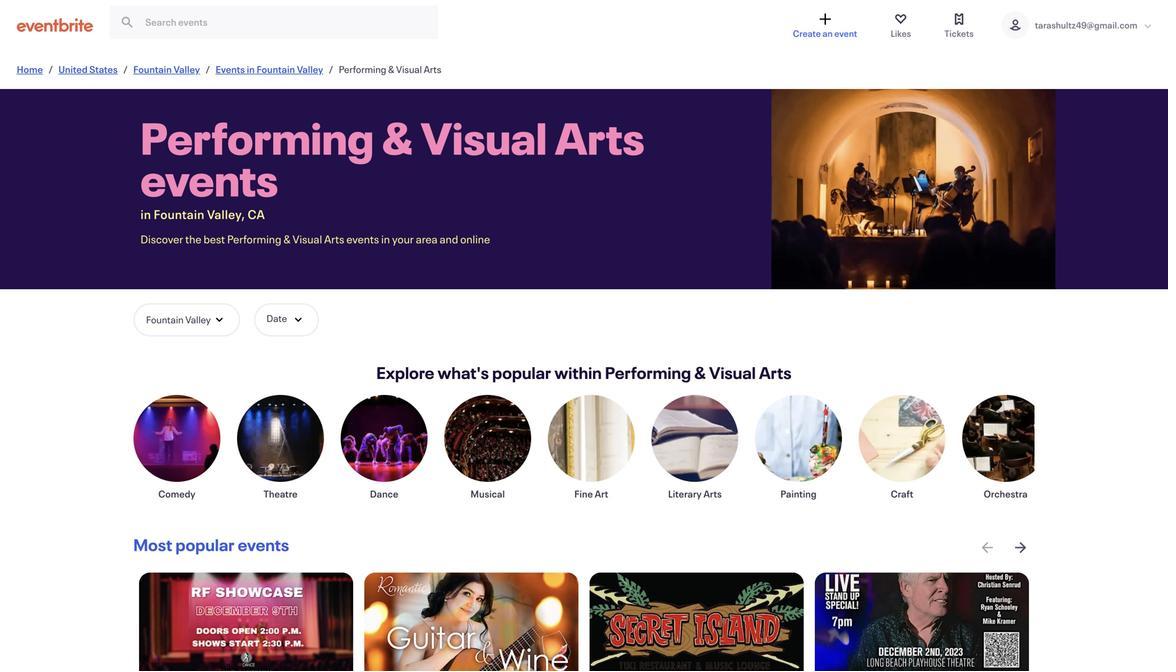 Task type: locate. For each thing, give the bounding box(es) containing it.
home link
[[17, 63, 43, 76]]

explore
[[377, 362, 435, 384]]

fountain inside button
[[146, 313, 184, 326]]

create
[[793, 27, 821, 39]]

events inside the most popular events link
[[238, 534, 289, 556]]

musical
[[471, 488, 505, 500]]

0 vertical spatial in
[[247, 63, 255, 76]]

art
[[595, 488, 608, 500]]

popular left within at the bottom of the page
[[492, 362, 551, 384]]

dance
[[370, 488, 399, 500]]

fine art
[[574, 488, 608, 500]]

event
[[835, 27, 857, 39]]

events up best
[[140, 150, 278, 209]]

3 / from the left
[[206, 63, 210, 76]]

performing
[[339, 63, 386, 76], [140, 108, 374, 167], [227, 232, 282, 247], [605, 362, 691, 384]]

in inside performing & visual arts events in fountain valley, ca
[[140, 206, 151, 223]]

events left the your
[[346, 232, 379, 247]]

craft
[[891, 488, 914, 500]]

fountain valley link
[[133, 63, 200, 76]]

valley,
[[207, 206, 245, 223]]

fine art link
[[548, 395, 635, 500]]

united
[[58, 63, 88, 76]]

in left the your
[[381, 232, 390, 247]]

/
[[49, 63, 53, 76], [123, 63, 128, 76], [206, 63, 210, 76], [329, 63, 333, 76]]

date button
[[254, 303, 319, 337]]

0 horizontal spatial popular
[[176, 534, 235, 556]]

an
[[823, 27, 833, 39]]

discover the best performing & visual arts events in your area and online
[[140, 232, 490, 247]]

tarashultz49@gmail.com
[[1035, 19, 1138, 31]]

theatre link
[[237, 395, 324, 500]]

most popular events link
[[134, 534, 289, 556]]

within
[[555, 362, 602, 384]]

tarashultz49@gmail.com link
[[988, 0, 1168, 50]]

arts
[[424, 63, 442, 76], [555, 108, 645, 167], [324, 232, 344, 247], [759, 362, 792, 384], [704, 488, 722, 500]]

0 vertical spatial events
[[140, 150, 278, 209]]

what's
[[438, 362, 489, 384]]

events down theatre
[[238, 534, 289, 556]]

orchestra
[[984, 488, 1028, 500]]

1 vertical spatial in
[[140, 206, 151, 223]]

and
[[440, 232, 458, 247]]

2 vertical spatial in
[[381, 232, 390, 247]]

in right events
[[247, 63, 255, 76]]

your
[[392, 232, 414, 247]]

events
[[140, 150, 278, 209], [346, 232, 379, 247], [238, 534, 289, 556]]

/ right states
[[123, 63, 128, 76]]

tickets
[[945, 27, 974, 39]]

0 vertical spatial popular
[[492, 362, 551, 384]]

orchestra link
[[962, 395, 1049, 500]]

dance link
[[341, 395, 428, 500]]

popular
[[492, 362, 551, 384], [176, 534, 235, 556]]

2 / from the left
[[123, 63, 128, 76]]

online
[[460, 232, 490, 247]]

arts inside performing & visual arts events in fountain valley, ca
[[555, 108, 645, 167]]

events inside performing & visual arts events in fountain valley, ca
[[140, 150, 278, 209]]

fountain valley button
[[134, 303, 240, 337]]

home
[[17, 63, 43, 76]]

/ right home link
[[49, 63, 53, 76]]

1 vertical spatial popular
[[176, 534, 235, 556]]

0 horizontal spatial in
[[140, 206, 151, 223]]

fountain
[[133, 63, 172, 76], [257, 63, 295, 76], [154, 206, 205, 223], [146, 313, 184, 326]]

in up discover
[[140, 206, 151, 223]]

best
[[204, 232, 225, 247]]

/ left events
[[206, 63, 210, 76]]

valley
[[174, 63, 200, 76], [297, 63, 323, 76], [185, 313, 211, 326]]

comedy
[[158, 488, 196, 500]]

literary arts link
[[652, 395, 739, 500]]

2 horizontal spatial in
[[381, 232, 390, 247]]

tickets link
[[931, 0, 988, 50]]

area
[[416, 232, 438, 247]]

2 vertical spatial events
[[238, 534, 289, 556]]

eventbrite image
[[17, 18, 93, 32]]

painting link
[[755, 395, 842, 500]]

visual
[[396, 63, 422, 76], [421, 108, 547, 167], [293, 232, 322, 247], [709, 362, 756, 384]]

popular right most
[[176, 534, 235, 556]]

/ right events in fountain valley link
[[329, 63, 333, 76]]

in
[[247, 63, 255, 76], [140, 206, 151, 223], [381, 232, 390, 247]]

[object object] image
[[772, 89, 1056, 289]]

4 / from the left
[[329, 63, 333, 76]]

&
[[388, 63, 394, 76], [382, 108, 413, 167], [284, 232, 291, 247], [694, 362, 706, 384]]



Task type: describe. For each thing, give the bounding box(es) containing it.
explore what's popular within performing & visual arts
[[377, 362, 792, 384]]

guitar & wine: romantic classical guitar concert, irvine primary image image
[[364, 573, 579, 671]]

tropical tease- a night of burlesque, merriment, and music! primary image image
[[590, 573, 804, 671]]

performing inside performing & visual arts events in fountain valley, ca
[[140, 108, 374, 167]]

comedy link
[[134, 395, 220, 500]]

painting
[[781, 488, 817, 500]]

create an event link
[[779, 0, 871, 50]]

literary
[[668, 488, 702, 500]]

rf showcase 2023 primary image image
[[139, 573, 353, 671]]

theatre
[[264, 488, 298, 500]]

& inside performing & visual arts events in fountain valley, ca
[[382, 108, 413, 167]]

valley inside the fountain valley button
[[185, 313, 211, 326]]

musical link
[[444, 395, 531, 500]]

performing & visual arts events in fountain valley, ca
[[140, 108, 645, 223]]

craft link
[[859, 395, 946, 500]]

likes
[[891, 27, 911, 39]]

1 vertical spatial events
[[346, 232, 379, 247]]

literary arts
[[668, 488, 722, 500]]

visual inside performing & visual arts events in fountain valley, ca
[[421, 108, 547, 167]]

arrow right chunky_svg image
[[1013, 539, 1029, 556]]

most
[[134, 534, 172, 556]]

events in fountain valley link
[[216, 63, 323, 76]]

united states link
[[58, 63, 118, 76]]

patrick bucher's comedy special: "no one asks how my parents are doing" primary image image
[[815, 573, 1029, 671]]

states
[[89, 63, 118, 76]]

home / united states / fountain valley / events in fountain valley / performing & visual arts
[[17, 63, 442, 76]]

ca
[[248, 206, 265, 223]]

events
[[216, 63, 245, 76]]

1 horizontal spatial in
[[247, 63, 255, 76]]

discover
[[140, 232, 183, 247]]

fountain inside performing & visual arts events in fountain valley, ca
[[154, 206, 205, 223]]

1 / from the left
[[49, 63, 53, 76]]

the
[[185, 232, 202, 247]]

fountain valley
[[146, 313, 211, 326]]

1 horizontal spatial popular
[[492, 362, 551, 384]]

most popular events
[[134, 534, 289, 556]]

create an event
[[793, 27, 857, 39]]

date
[[267, 312, 287, 325]]

likes link
[[877, 0, 925, 50]]

fine
[[574, 488, 593, 500]]

arrow left chunky_svg image
[[979, 539, 996, 556]]



Task type: vqa. For each thing, say whether or not it's contained in the screenshot.
Get tickets on the right of page
no



